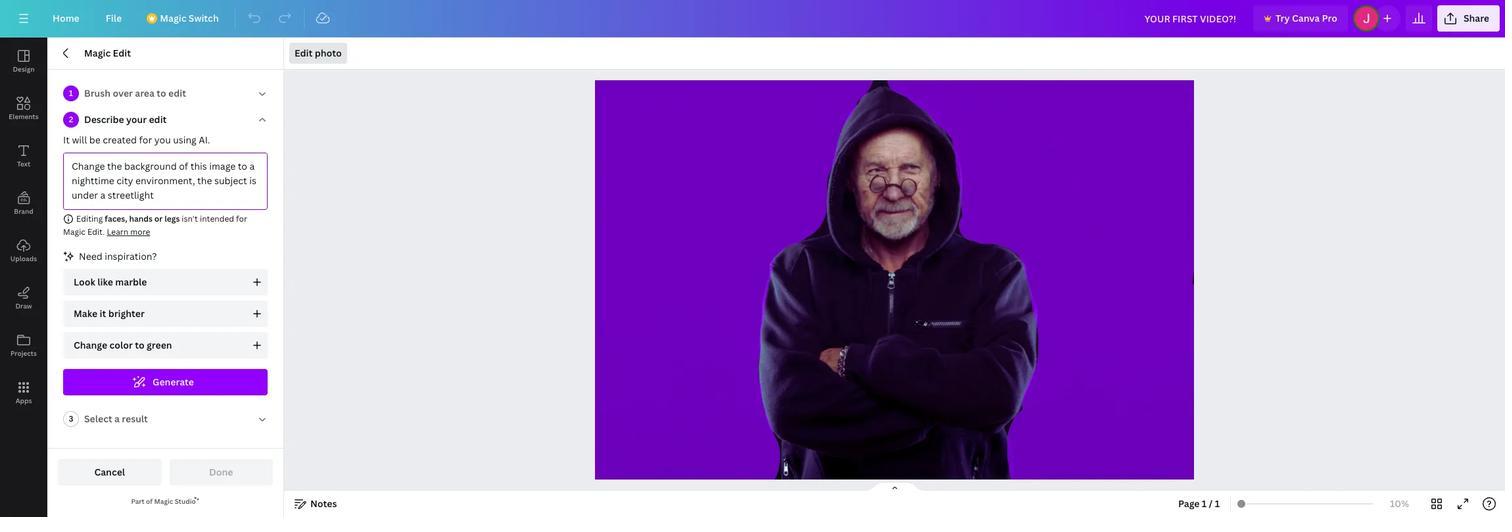 Task type: vqa. For each thing, say whether or not it's contained in the screenshot.
Share
yes



Task type: describe. For each thing, give the bounding box(es) containing it.
notes button
[[289, 493, 342, 514]]

1 edit from the left
[[113, 47, 131, 59]]

10% button
[[1379, 493, 1422, 514]]

color
[[110, 339, 133, 351]]

text button
[[0, 132, 47, 180]]

describe your edit
[[84, 113, 167, 126]]

part
[[131, 497, 145, 506]]

faces,
[[105, 213, 127, 224]]

share
[[1464, 12, 1490, 24]]

learn
[[107, 226, 128, 238]]

like
[[98, 276, 113, 288]]

result
[[122, 413, 148, 425]]

marble
[[115, 276, 147, 288]]

design
[[13, 64, 35, 74]]

notes
[[311, 497, 337, 510]]

apps button
[[0, 369, 47, 416]]

magic for magic studio
[[154, 497, 173, 506]]

over
[[113, 87, 133, 99]]

it
[[63, 134, 70, 146]]

try canva pro button
[[1254, 5, 1349, 32]]

main menu bar
[[0, 0, 1506, 38]]

magic for magic edit
[[84, 47, 111, 59]]

2 horizontal spatial 1
[[1216, 497, 1220, 510]]

apps
[[16, 396, 32, 405]]

isn't
[[182, 213, 198, 224]]

page 1 / 1
[[1179, 497, 1220, 510]]

or
[[154, 213, 163, 224]]

projects
[[11, 349, 37, 358]]

brand
[[14, 207, 33, 216]]

edit photo button
[[289, 43, 347, 64]]

it
[[100, 307, 106, 320]]

magic switch button
[[138, 5, 229, 32]]

a
[[115, 413, 120, 425]]

try
[[1276, 12, 1291, 24]]

show pages image
[[864, 482, 927, 492]]

done button
[[169, 459, 273, 486]]

page
[[1179, 497, 1200, 510]]

10%
[[1391, 497, 1410, 510]]

your
[[126, 113, 147, 126]]

isn't intended for magic edit.
[[63, 213, 247, 238]]

+
[[866, 439, 870, 452]]

text
[[17, 159, 30, 168]]

file
[[106, 12, 122, 24]]

look like marble
[[74, 276, 147, 288]]

+ add page button
[[614, 433, 1166, 459]]

ai.
[[199, 134, 210, 146]]

done
[[209, 466, 233, 478]]

uploads button
[[0, 227, 47, 274]]

select a result
[[84, 413, 148, 425]]

draw
[[15, 301, 32, 311]]

studio
[[175, 497, 196, 506]]

switch
[[189, 12, 219, 24]]

uploads
[[10, 254, 37, 263]]

elements button
[[0, 85, 47, 132]]

change color to green
[[74, 339, 172, 351]]

learn more link
[[107, 226, 150, 238]]

change color to green button
[[63, 332, 268, 359]]

intended
[[200, 213, 234, 224]]

for inside 'isn't intended for magic edit.'
[[236, 213, 247, 224]]

editing faces, hands or legs
[[76, 213, 180, 224]]

be
[[89, 134, 101, 146]]

created
[[103, 134, 137, 146]]

generate button
[[63, 369, 268, 395]]

projects button
[[0, 322, 47, 369]]



Task type: locate. For each thing, give the bounding box(es) containing it.
magic switch
[[160, 12, 219, 24]]

0 vertical spatial edit
[[168, 87, 186, 99]]

need
[[79, 250, 102, 263]]

editing
[[76, 213, 103, 224]]

add
[[873, 439, 891, 452]]

cancel
[[94, 466, 125, 478]]

0 horizontal spatial edit
[[149, 113, 167, 126]]

magic inside 'isn't intended for magic edit.'
[[63, 226, 86, 238]]

need inspiration?
[[79, 250, 157, 263]]

3
[[69, 413, 73, 424]]

side panel tab list
[[0, 38, 47, 416]]

edit inside "popup button"
[[295, 47, 313, 59]]

look
[[74, 276, 95, 288]]

design button
[[0, 38, 47, 85]]

0 vertical spatial to
[[157, 87, 166, 99]]

1 vertical spatial to
[[135, 339, 145, 351]]

change
[[74, 339, 107, 351]]

photo
[[315, 47, 342, 59]]

select
[[84, 413, 112, 425]]

0 horizontal spatial edit
[[113, 47, 131, 59]]

1 vertical spatial edit
[[149, 113, 167, 126]]

it will be created for you using ai.
[[63, 134, 210, 146]]

1 vertical spatial for
[[236, 213, 247, 224]]

0 horizontal spatial to
[[135, 339, 145, 351]]

for left you
[[139, 134, 152, 146]]

green
[[147, 339, 172, 351]]

part of
[[131, 497, 154, 506]]

home link
[[42, 5, 90, 32]]

edit
[[168, 87, 186, 99], [149, 113, 167, 126]]

2 edit from the left
[[295, 47, 313, 59]]

magic edit
[[84, 47, 131, 59]]

edit up you
[[149, 113, 167, 126]]

1 horizontal spatial for
[[236, 213, 247, 224]]

inspiration?
[[105, 250, 157, 263]]

1 left the /
[[1203, 497, 1207, 510]]

1 horizontal spatial to
[[157, 87, 166, 99]]

+ add page
[[866, 439, 915, 452]]

draw button
[[0, 274, 47, 322]]

area
[[135, 87, 155, 99]]

2
[[69, 114, 73, 125]]

to
[[157, 87, 166, 99], [135, 339, 145, 351]]

1 right the /
[[1216, 497, 1220, 510]]

will
[[72, 134, 87, 146]]

magic left 'switch' on the top left of page
[[160, 12, 187, 24]]

canva
[[1293, 12, 1321, 24]]

magic studio
[[154, 497, 196, 506]]

It will be created for you using AI. text field
[[64, 153, 267, 209]]

0 vertical spatial for
[[139, 134, 152, 146]]

home
[[53, 12, 79, 24]]

more
[[130, 226, 150, 238]]

page
[[893, 439, 915, 452]]

1 horizontal spatial edit
[[168, 87, 186, 99]]

describe
[[84, 113, 124, 126]]

file button
[[95, 5, 132, 32]]

brush over area to edit
[[84, 87, 186, 99]]

edit photo
[[295, 47, 342, 59]]

edit right "area"
[[168, 87, 186, 99]]

hands
[[129, 213, 153, 224]]

make
[[74, 307, 97, 320]]

for right intended
[[236, 213, 247, 224]]

brand button
[[0, 180, 47, 227]]

elements
[[9, 112, 39, 121]]

/
[[1210, 497, 1213, 510]]

legs
[[165, 213, 180, 224]]

1 horizontal spatial 1
[[1203, 497, 1207, 510]]

generate
[[153, 376, 194, 388]]

magic down editing
[[63, 226, 86, 238]]

0 horizontal spatial 1
[[69, 88, 73, 99]]

edit down file dropdown button
[[113, 47, 131, 59]]

magic
[[160, 12, 187, 24], [84, 47, 111, 59], [63, 226, 86, 238], [154, 497, 173, 506]]

edit left photo
[[295, 47, 313, 59]]

1 horizontal spatial edit
[[295, 47, 313, 59]]

try canva pro
[[1276, 12, 1338, 24]]

using
[[173, 134, 197, 146]]

to right color
[[135, 339, 145, 351]]

magic right of
[[154, 497, 173, 506]]

brighter
[[108, 307, 145, 320]]

look like marble button
[[63, 269, 268, 295]]

magic for magic switch
[[160, 12, 187, 24]]

learn more
[[107, 226, 150, 238]]

magic inside the "magic switch" button
[[160, 12, 187, 24]]

edit.
[[87, 226, 105, 238]]

for
[[139, 134, 152, 146], [236, 213, 247, 224]]

make it brighter
[[74, 307, 145, 320]]

of
[[146, 497, 153, 506]]

0 horizontal spatial for
[[139, 134, 152, 146]]

make it brighter button
[[63, 301, 268, 327]]

Design title text field
[[1135, 5, 1249, 32]]

pro
[[1323, 12, 1338, 24]]

cancel button
[[58, 459, 162, 486]]

brush
[[84, 87, 111, 99]]

to right "area"
[[157, 87, 166, 99]]

magic down file dropdown button
[[84, 47, 111, 59]]

1
[[69, 88, 73, 99], [1203, 497, 1207, 510], [1216, 497, 1220, 510]]

share button
[[1438, 5, 1501, 32]]

1 up 2
[[69, 88, 73, 99]]

you
[[154, 134, 171, 146]]

to inside button
[[135, 339, 145, 351]]



